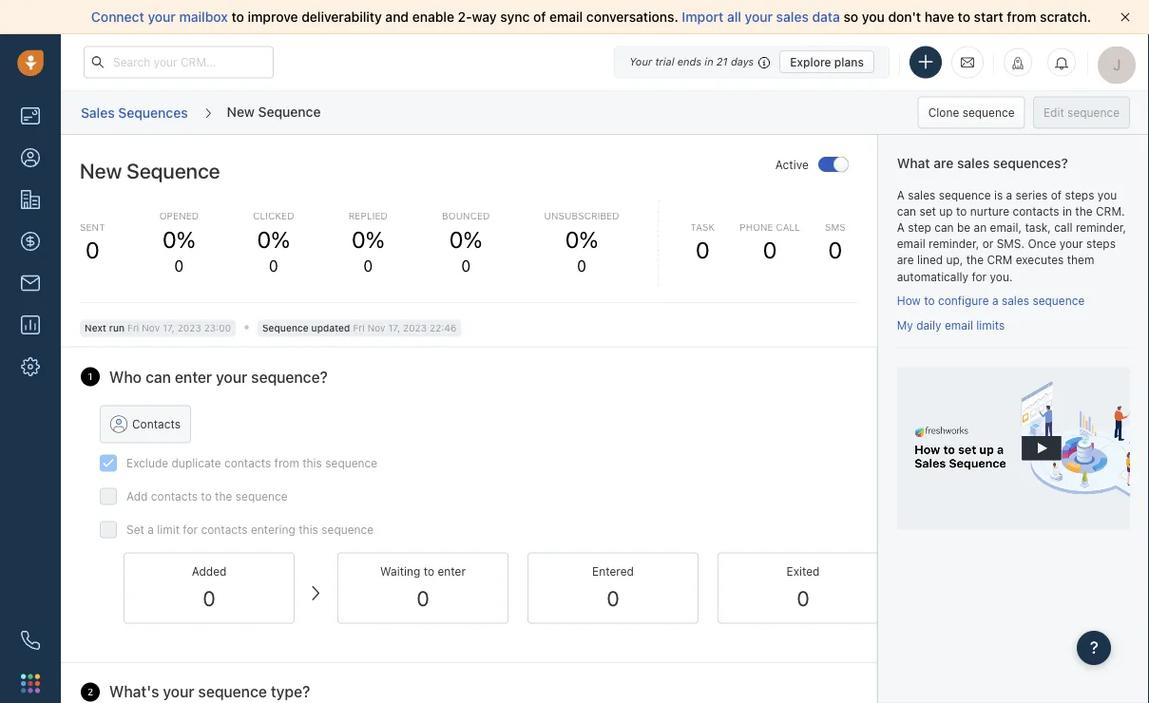 Task type: locate. For each thing, give the bounding box(es) containing it.
you.
[[991, 270, 1013, 283]]

nov right run
[[142, 323, 160, 334]]

in left '21'
[[705, 56, 714, 68]]

from
[[1008, 9, 1037, 25], [274, 457, 299, 470]]

of right sync
[[534, 9, 546, 25]]

fri
[[127, 323, 139, 334], [353, 323, 365, 334]]

can right who on the bottom of page
[[146, 368, 171, 386]]

arrow right image
[[309, 583, 323, 604]]

your
[[148, 9, 176, 25], [745, 9, 773, 25], [1060, 237, 1084, 251], [216, 368, 247, 386], [163, 683, 194, 702]]

steps
[[1066, 188, 1095, 202], [1087, 237, 1116, 251]]

can
[[898, 205, 917, 218], [935, 221, 955, 234], [146, 368, 171, 386]]

executes
[[1016, 254, 1065, 267]]

2023
[[177, 323, 201, 334], [403, 323, 427, 334]]

your down the call
[[1060, 237, 1084, 251]]

1 a from the top
[[898, 188, 905, 202]]

1 horizontal spatial you
[[1098, 188, 1118, 202]]

bounced 0 % 0
[[442, 211, 490, 275]]

2 horizontal spatial can
[[935, 221, 955, 234]]

who
[[109, 368, 142, 386]]

are left "lined"
[[898, 254, 915, 267]]

0 horizontal spatial of
[[534, 9, 546, 25]]

sent
[[80, 222, 105, 232]]

in up the call
[[1063, 205, 1073, 218]]

0 vertical spatial this
[[303, 457, 322, 470]]

sales up set
[[908, 188, 936, 202]]

17, for 22:46
[[388, 323, 400, 334]]

send email image
[[962, 55, 975, 70]]

1 horizontal spatial nov
[[368, 323, 386, 334]]

clone
[[929, 106, 960, 119]]

sequence inside button
[[963, 106, 1015, 119]]

reminder,
[[1077, 221, 1127, 234], [929, 237, 980, 251]]

can up step
[[898, 205, 917, 218]]

nov
[[142, 323, 160, 334], [368, 323, 386, 334]]

1 vertical spatial in
[[1063, 205, 1073, 218]]

% inside opened 0 % 0
[[177, 226, 196, 253]]

my daily email limits
[[898, 319, 1006, 332]]

are right "what"
[[934, 156, 954, 171]]

how to configure a sales sequence
[[898, 294, 1085, 308]]

0 vertical spatial can
[[898, 205, 917, 218]]

3 % from the left
[[366, 226, 385, 253]]

fri right updated
[[353, 323, 365, 334]]

them
[[1068, 254, 1095, 267]]

connect your mailbox to improve deliverability and enable 2-way sync of email conversations. import all your sales data so you don't have to start from scratch.
[[91, 9, 1092, 25]]

1 vertical spatial new sequence
[[80, 158, 220, 183]]

1 vertical spatial sequence
[[127, 158, 220, 183]]

1 vertical spatial this
[[299, 523, 319, 537]]

configure
[[939, 294, 990, 308]]

0 vertical spatial a
[[898, 188, 905, 202]]

contacts inside a sales sequence is a series of steps you can set up to nurture contacts in the crm. a step can be an email, task, call reminder, email reminder, or sms. once your steps are lined up, the crm executes them automatically for you.
[[1013, 205, 1060, 218]]

new down search your crm... text field
[[227, 103, 255, 119]]

to right up
[[957, 205, 968, 218]]

new
[[227, 103, 255, 119], [80, 158, 122, 183]]

1 horizontal spatial fri
[[353, 323, 365, 334]]

clicked 0 % 0
[[253, 211, 294, 275]]

task 0
[[691, 222, 715, 264]]

up,
[[947, 254, 964, 267]]

1 vertical spatial can
[[935, 221, 955, 234]]

for
[[972, 270, 987, 283], [183, 523, 198, 537]]

a inside a sales sequence is a series of steps you can set up to nurture contacts in the crm. a step can be an email, task, call reminder, email reminder, or sms. once your steps are lined up, the crm executes them automatically for you.
[[1007, 188, 1013, 202]]

for right limit
[[183, 523, 198, 537]]

1 vertical spatial reminder,
[[929, 237, 980, 251]]

email inside a sales sequence is a series of steps you can set up to nurture contacts in the crm. a step can be an email, task, call reminder, email reminder, or sms. once your steps are lined up, the crm executes them automatically for you.
[[898, 237, 926, 251]]

contacts right duplicate
[[224, 457, 271, 470]]

the right up,
[[967, 254, 984, 267]]

1 nov from the left
[[142, 323, 160, 334]]

this right entering
[[299, 523, 319, 537]]

1 vertical spatial you
[[1098, 188, 1118, 202]]

nov right updated
[[368, 323, 386, 334]]

how to configure a sales sequence link
[[898, 294, 1085, 308]]

1 % from the left
[[177, 226, 196, 253]]

email down configure
[[945, 319, 974, 332]]

contacts up task,
[[1013, 205, 1060, 218]]

0 horizontal spatial the
[[215, 490, 232, 503]]

new sequence down improve
[[227, 103, 321, 119]]

you
[[863, 9, 885, 25], [1098, 188, 1118, 202]]

1 vertical spatial email
[[898, 237, 926, 251]]

1 vertical spatial of
[[1052, 188, 1063, 202]]

steps up the call
[[1066, 188, 1095, 202]]

0 vertical spatial reminder,
[[1077, 221, 1127, 234]]

0 horizontal spatial 2023
[[177, 323, 201, 334]]

0 horizontal spatial a
[[148, 523, 154, 537]]

sent 0
[[80, 222, 105, 264]]

0 vertical spatial the
[[1076, 205, 1093, 218]]

0 inside 'sent 0'
[[86, 237, 100, 264]]

a right set
[[148, 523, 154, 537]]

your right "enter"
[[216, 368, 247, 386]]

sequences?
[[994, 156, 1069, 171]]

you up crm.
[[1098, 188, 1118, 202]]

add
[[126, 490, 148, 503]]

to inside a sales sequence is a series of steps you can set up to nurture contacts in the crm. a step can be an email, task, call reminder, email reminder, or sms. once your steps are lined up, the crm executes them automatically for you.
[[957, 205, 968, 218]]

0 horizontal spatial new
[[80, 158, 122, 183]]

% down opened
[[177, 226, 196, 253]]

for left you.
[[972, 270, 987, 283]]

1 horizontal spatial are
[[934, 156, 954, 171]]

2 vertical spatial a
[[148, 523, 154, 537]]

1 vertical spatial the
[[967, 254, 984, 267]]

a up limits at top right
[[993, 294, 999, 308]]

1 vertical spatial from
[[274, 457, 299, 470]]

2023 for 23:00
[[177, 323, 201, 334]]

0 vertical spatial are
[[934, 156, 954, 171]]

nurture
[[971, 205, 1010, 218]]

17, left 22:46
[[388, 323, 400, 334]]

explore plans link
[[780, 50, 875, 73]]

1 vertical spatial for
[[183, 523, 198, 537]]

email right sync
[[550, 9, 583, 25]]

is
[[995, 188, 1004, 202]]

% down clicked
[[271, 226, 290, 253]]

of right series
[[1052, 188, 1063, 202]]

a down "what"
[[898, 188, 905, 202]]

1 horizontal spatial for
[[972, 270, 987, 283]]

who can enter your sequence?
[[109, 368, 328, 386]]

4 % from the left
[[464, 226, 483, 253]]

1 horizontal spatial 17,
[[388, 323, 400, 334]]

0 inside the sms 0
[[829, 237, 843, 264]]

2023 left 22:46
[[403, 323, 427, 334]]

2 horizontal spatial a
[[1007, 188, 1013, 202]]

limits
[[977, 319, 1006, 332]]

so
[[844, 9, 859, 25]]

reminder, up up,
[[929, 237, 980, 251]]

0 vertical spatial a
[[1007, 188, 1013, 202]]

phone image
[[21, 632, 40, 651]]

1 horizontal spatial in
[[1063, 205, 1073, 218]]

0 horizontal spatial are
[[898, 254, 915, 267]]

0 vertical spatial new sequence
[[227, 103, 321, 119]]

how
[[898, 294, 921, 308]]

0 horizontal spatial from
[[274, 457, 299, 470]]

what's
[[109, 683, 159, 702]]

1 horizontal spatial new
[[227, 103, 255, 119]]

are
[[934, 156, 954, 171], [898, 254, 915, 267]]

set
[[920, 205, 937, 218]]

reminder, down crm.
[[1077, 221, 1127, 234]]

1 horizontal spatial email
[[898, 237, 926, 251]]

email
[[550, 9, 583, 25], [898, 237, 926, 251], [945, 319, 974, 332]]

2
[[88, 687, 93, 698]]

1 horizontal spatial 2023
[[403, 323, 427, 334]]

17, for 23:00
[[163, 323, 175, 334]]

sequence inside a sales sequence is a series of steps you can set up to nurture contacts in the crm. a step can be an email, task, call reminder, email reminder, or sms. once your steps are lined up, the crm executes them automatically for you.
[[939, 188, 992, 202]]

a left step
[[898, 221, 905, 234]]

in
[[705, 56, 714, 68], [1063, 205, 1073, 218]]

explore
[[791, 55, 832, 68]]

phone call 0
[[740, 222, 801, 264]]

2 17, from the left
[[388, 323, 400, 334]]

ends
[[678, 56, 702, 68]]

0 horizontal spatial can
[[146, 368, 171, 386]]

steps up them
[[1087, 237, 1116, 251]]

0 horizontal spatial in
[[705, 56, 714, 68]]

you right so
[[863, 9, 885, 25]]

limit
[[157, 523, 180, 537]]

Search your CRM... text field
[[84, 46, 274, 78]]

2 % from the left
[[271, 226, 290, 253]]

sales
[[777, 9, 809, 25], [958, 156, 990, 171], [908, 188, 936, 202], [1002, 294, 1030, 308]]

2 2023 from the left
[[403, 323, 427, 334]]

your inside a sales sequence is a series of steps you can set up to nurture contacts in the crm. a step can be an email, task, call reminder, email reminder, or sms. once your steps are lined up, the crm executes them automatically for you.
[[1060, 237, 1084, 251]]

% down unsubscribed
[[580, 226, 599, 253]]

sms.
[[997, 237, 1025, 251]]

new sequence up opened
[[80, 158, 220, 183]]

connect your mailbox link
[[91, 9, 232, 25]]

1 vertical spatial a
[[898, 221, 905, 234]]

new up the sent at left
[[80, 158, 122, 183]]

contacts down add contacts to the sequence
[[201, 523, 248, 537]]

email,
[[991, 221, 1022, 234]]

enter
[[175, 368, 212, 386]]

start
[[975, 9, 1004, 25]]

1 horizontal spatial the
[[967, 254, 984, 267]]

1 2023 from the left
[[177, 323, 201, 334]]

2023 left 23:00
[[177, 323, 201, 334]]

the up set a limit for contacts entering this sequence
[[215, 490, 232, 503]]

fri right run
[[127, 323, 139, 334]]

sales inside a sales sequence is a series of steps you can set up to nurture contacts in the crm. a step can be an email, task, call reminder, email reminder, or sms. once your steps are lined up, the crm executes them automatically for you.
[[908, 188, 936, 202]]

0 horizontal spatial you
[[863, 9, 885, 25]]

2 vertical spatial sequence
[[262, 323, 309, 334]]

trial
[[656, 56, 675, 68]]

what's new image
[[1012, 57, 1025, 70]]

17, left 23:00
[[163, 323, 175, 334]]

a sales sequence is a series of steps you can set up to nurture contacts in the crm. a step can be an email, task, call reminder, email reminder, or sms. once your steps are lined up, the crm executes them automatically for you.
[[898, 188, 1127, 283]]

a right is
[[1007, 188, 1013, 202]]

0 horizontal spatial nov
[[142, 323, 160, 334]]

nov for fri nov 17, 2023 22:46
[[368, 323, 386, 334]]

from right start
[[1008, 9, 1037, 25]]

2 horizontal spatial the
[[1076, 205, 1093, 218]]

to left start
[[958, 9, 971, 25]]

contacts
[[1013, 205, 1060, 218], [132, 418, 181, 431], [224, 457, 271, 470], [151, 490, 198, 503], [201, 523, 248, 537]]

% inside unsubscribed 0 % 0
[[580, 226, 599, 253]]

0 horizontal spatial 17,
[[163, 323, 175, 334]]

0
[[163, 226, 177, 253], [257, 226, 271, 253], [352, 226, 366, 253], [450, 226, 464, 253], [566, 226, 580, 253], [86, 237, 100, 264], [696, 237, 710, 264], [763, 237, 777, 264], [829, 237, 843, 264], [175, 257, 184, 275], [269, 257, 278, 275], [364, 257, 373, 275], [462, 257, 471, 275], [577, 257, 587, 275]]

sequence
[[258, 103, 321, 119], [127, 158, 220, 183], [262, 323, 309, 334]]

your right all
[[745, 9, 773, 25]]

0 horizontal spatial new sequence
[[80, 158, 220, 183]]

replied
[[349, 211, 388, 222]]

2 fri from the left
[[353, 323, 365, 334]]

email down step
[[898, 237, 926, 251]]

% inside "replied 0 % 0"
[[366, 226, 385, 253]]

to
[[232, 9, 244, 25], [958, 9, 971, 25], [957, 205, 968, 218], [925, 294, 935, 308], [201, 490, 212, 503]]

2 vertical spatial can
[[146, 368, 171, 386]]

5 % from the left
[[580, 226, 599, 253]]

the left crm.
[[1076, 205, 1093, 218]]

what's your sequence type?
[[109, 683, 310, 702]]

of inside a sales sequence is a series of steps you can set up to nurture contacts in the crm. a step can be an email, task, call reminder, email reminder, or sms. once your steps are lined up, the crm executes them automatically for you.
[[1052, 188, 1063, 202]]

next run fri nov 17, 2023 23:00
[[85, 323, 231, 334]]

close image
[[1121, 12, 1131, 22]]

0 horizontal spatial fri
[[127, 323, 139, 334]]

0 vertical spatial for
[[972, 270, 987, 283]]

call
[[1055, 221, 1073, 234]]

from up entering
[[274, 457, 299, 470]]

0 horizontal spatial email
[[550, 9, 583, 25]]

scratch.
[[1041, 9, 1092, 25]]

% for bounced 0 % 0
[[464, 226, 483, 253]]

0 vertical spatial of
[[534, 9, 546, 25]]

can down up
[[935, 221, 955, 234]]

this down sequence?
[[303, 457, 322, 470]]

your left the mailbox
[[148, 9, 176, 25]]

1 vertical spatial are
[[898, 254, 915, 267]]

1 horizontal spatial of
[[1052, 188, 1063, 202]]

1 horizontal spatial new sequence
[[227, 103, 321, 119]]

% down "replied"
[[366, 226, 385, 253]]

1 fri from the left
[[127, 323, 139, 334]]

lined
[[918, 254, 944, 267]]

0 vertical spatial you
[[863, 9, 885, 25]]

17,
[[163, 323, 175, 334], [388, 323, 400, 334]]

2 nov from the left
[[368, 323, 386, 334]]

1 vertical spatial a
[[993, 294, 999, 308]]

a
[[1007, 188, 1013, 202], [993, 294, 999, 308], [148, 523, 154, 537]]

0 vertical spatial in
[[705, 56, 714, 68]]

0 vertical spatial email
[[550, 9, 583, 25]]

1 17, from the left
[[163, 323, 175, 334]]

1 horizontal spatial from
[[1008, 9, 1037, 25]]

2 horizontal spatial email
[[945, 319, 974, 332]]

% inside the bounced 0 % 0
[[464, 226, 483, 253]]

% inside clicked 0 % 0
[[271, 226, 290, 253]]

sales sequences link
[[80, 98, 189, 128]]

clicked
[[253, 211, 294, 222]]

% down "bounced"
[[464, 226, 483, 253]]

%
[[177, 226, 196, 253], [271, 226, 290, 253], [366, 226, 385, 253], [464, 226, 483, 253], [580, 226, 599, 253]]



Task type: vqa. For each thing, say whether or not it's contained in the screenshot.
21
yes



Task type: describe. For each thing, give the bounding box(es) containing it.
contacts up exclude
[[132, 418, 181, 431]]

1 horizontal spatial reminder,
[[1077, 221, 1127, 234]]

exclude
[[126, 457, 168, 470]]

duplicate
[[172, 457, 221, 470]]

clone sequence
[[929, 106, 1015, 119]]

updated
[[312, 323, 350, 334]]

replied 0 % 0
[[349, 211, 388, 275]]

series
[[1016, 188, 1048, 202]]

you inside a sales sequence is a series of steps you can set up to nurture contacts in the crm. a step can be an email, task, call reminder, email reminder, or sms. once your steps are lined up, the crm executes them automatically for you.
[[1098, 188, 1118, 202]]

2-
[[458, 9, 472, 25]]

up
[[940, 205, 954, 218]]

for inside a sales sequence is a series of steps you can set up to nurture contacts in the crm. a step can be an email, task, call reminder, email reminder, or sms. once your steps are lined up, the crm executes them automatically for you.
[[972, 270, 987, 283]]

fri for fri nov 17, 2023 22:46
[[353, 323, 365, 334]]

0 inside task 0
[[696, 237, 710, 264]]

an
[[974, 221, 987, 234]]

exclude duplicate contacts from this sequence
[[126, 457, 378, 470]]

fri for fri nov 17, 2023 23:00
[[127, 323, 139, 334]]

sequence?
[[251, 368, 328, 386]]

2 a from the top
[[898, 221, 905, 234]]

1 horizontal spatial a
[[993, 294, 999, 308]]

1 vertical spatial steps
[[1087, 237, 1116, 251]]

0 vertical spatial new
[[227, 103, 255, 119]]

sms 0
[[825, 222, 846, 264]]

sales down clone sequence button
[[958, 156, 990, 171]]

your trial ends in 21 days
[[630, 56, 754, 68]]

0 inside phone call 0
[[763, 237, 777, 264]]

0 horizontal spatial reminder,
[[929, 237, 980, 251]]

all
[[728, 9, 742, 25]]

plans
[[835, 55, 865, 68]]

23:00
[[204, 323, 231, 334]]

phone
[[740, 222, 774, 232]]

0 vertical spatial from
[[1008, 9, 1037, 25]]

daily
[[917, 319, 942, 332]]

to down duplicate
[[201, 490, 212, 503]]

2 vertical spatial email
[[945, 319, 974, 332]]

or
[[983, 237, 994, 251]]

crm
[[988, 254, 1013, 267]]

don't
[[889, 9, 922, 25]]

automatically
[[898, 270, 969, 283]]

your right what's
[[163, 683, 194, 702]]

0 horizontal spatial for
[[183, 523, 198, 537]]

conversations.
[[587, 9, 679, 25]]

step
[[908, 221, 932, 234]]

what are sales sequences?
[[898, 156, 1069, 171]]

once
[[1029, 237, 1057, 251]]

sms
[[825, 222, 846, 232]]

opened 0 % 0
[[160, 211, 199, 275]]

way
[[472, 9, 497, 25]]

are inside a sales sequence is a series of steps you can set up to nurture contacts in the crm. a step can be an email, task, call reminder, email reminder, or sms. once your steps are lined up, the crm executes them automatically for you.
[[898, 254, 915, 267]]

data
[[813, 9, 841, 25]]

1 horizontal spatial can
[[898, 205, 917, 218]]

sales
[[81, 104, 115, 120]]

contacts up limit
[[151, 490, 198, 503]]

import all your sales data link
[[682, 9, 844, 25]]

% for unsubscribed 0 % 0
[[580, 226, 599, 253]]

to right the how
[[925, 294, 935, 308]]

type?
[[271, 683, 310, 702]]

bounced
[[442, 211, 490, 222]]

sales sequences
[[81, 104, 188, 120]]

sync
[[501, 9, 530, 25]]

2023 for 22:46
[[403, 323, 427, 334]]

in inside a sales sequence is a series of steps you can set up to nurture contacts in the crm. a step can be an email, task, call reminder, email reminder, or sms. once your steps are lined up, the crm executes them automatically for you.
[[1063, 205, 1073, 218]]

entering
[[251, 523, 296, 537]]

% for clicked 0 % 0
[[271, 226, 290, 253]]

next
[[85, 323, 106, 334]]

nov for fri nov 17, 2023 23:00
[[142, 323, 160, 334]]

% for replied 0 % 0
[[366, 226, 385, 253]]

freshworks switcher image
[[21, 675, 40, 694]]

set
[[126, 523, 144, 537]]

your
[[630, 56, 653, 68]]

import
[[682, 9, 724, 25]]

opened
[[160, 211, 199, 222]]

my
[[898, 319, 914, 332]]

crm.
[[1097, 205, 1126, 218]]

sequence updated fri nov 17, 2023 22:46
[[262, 323, 457, 334]]

phone element
[[11, 622, 49, 660]]

deliverability
[[302, 9, 382, 25]]

21
[[717, 56, 728, 68]]

my daily email limits link
[[898, 319, 1006, 332]]

enable
[[413, 9, 455, 25]]

add contacts to the sequence
[[126, 490, 288, 503]]

clone sequence button
[[918, 97, 1026, 129]]

0 vertical spatial steps
[[1066, 188, 1095, 202]]

days
[[731, 56, 754, 68]]

what
[[898, 156, 931, 171]]

task,
[[1026, 221, 1052, 234]]

sales down you.
[[1002, 294, 1030, 308]]

set a limit for contacts entering this sequence
[[126, 523, 374, 537]]

1 vertical spatial new
[[80, 158, 122, 183]]

sales left data
[[777, 9, 809, 25]]

explore plans
[[791, 55, 865, 68]]

be
[[958, 221, 971, 234]]

call
[[777, 222, 801, 232]]

active
[[776, 158, 809, 172]]

2 vertical spatial the
[[215, 490, 232, 503]]

to right the mailbox
[[232, 9, 244, 25]]

improve
[[248, 9, 298, 25]]

have
[[925, 9, 955, 25]]

run
[[109, 323, 125, 334]]

% for opened 0 % 0
[[177, 226, 196, 253]]

connect
[[91, 9, 144, 25]]

0 vertical spatial sequence
[[258, 103, 321, 119]]

unsubscribed 0 % 0
[[544, 211, 620, 275]]



